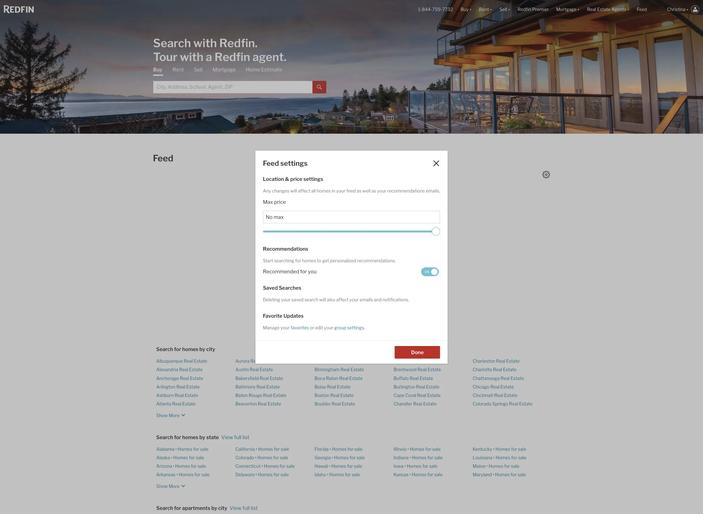 Task type: vqa. For each thing, say whether or not it's contained in the screenshot.
Frisco,
no



Task type: describe. For each thing, give the bounding box(es) containing it.
feed for feed button on the right top of page
[[637, 7, 647, 12]]

sale for hawaii • homes for sale
[[354, 464, 362, 469]]

homes for sale link for colorado • homes for sale
[[257, 455, 288, 461]]

your down to
[[308, 272, 319, 278]]

full for search for apartments by city view full list
[[242, 506, 250, 512]]

homes for sale link for maine • homes for sale
[[489, 464, 519, 469]]

homes for sale link for illinois • homes for sale
[[410, 447, 441, 452]]

florida
[[314, 447, 329, 452]]

real for charleston real estate
[[496, 359, 505, 364]]

cincinnati real estate
[[473, 393, 518, 398]]

homes for sale link for arkansas • homes for sale
[[179, 473, 210, 478]]

anchorage
[[156, 376, 179, 381]]

coral
[[405, 393, 416, 398]]

homes up the "albuquerque real estate"
[[182, 347, 198, 353]]

list for search for apartments by city view full list
[[251, 506, 258, 512]]

1 horizontal spatial will
[[319, 297, 326, 303]]

homes for louisiana
[[496, 455, 510, 461]]

favorites link
[[290, 325, 310, 331]]

charleston real estate
[[473, 359, 520, 364]]

redfin inside search with redfin. tour with a redfin agent.
[[214, 50, 250, 64]]

cape coral real estate
[[394, 393, 441, 398]]

settings.
[[347, 325, 365, 331]]

colorado for colorado springs real estate
[[473, 402, 492, 407]]

real for aurora real estate
[[250, 359, 260, 364]]

estate right springs
[[519, 402, 533, 407]]

estate for anchorage real estate
[[190, 376, 203, 381]]

group settings. link
[[333, 325, 365, 331]]

florida • homes for sale
[[314, 447, 363, 452]]

• for kansas
[[409, 473, 411, 478]]

homes for sale link for arizona • homes for sale
[[175, 464, 206, 469]]

homes for sale link for alaska • homes for sale
[[173, 455, 204, 461]]

arlington
[[156, 385, 175, 390]]

alabama
[[156, 447, 174, 452]]

kentucky • homes for sale
[[473, 447, 526, 452]]

your down favorite updates
[[280, 325, 290, 331]]

connecticut • homes for sale
[[235, 464, 295, 469]]

ashburn
[[156, 393, 174, 398]]

searching
[[274, 258, 294, 264]]

feed for feed settings
[[263, 159, 279, 167]]

estate for bowie real estate
[[417, 359, 431, 364]]

homes for delaware
[[258, 473, 273, 478]]

by for search for apartments by city view full list
[[211, 506, 217, 512]]

for for hawaii • homes for sale
[[347, 464, 353, 469]]

for up alabama • homes for sale
[[174, 435, 181, 441]]

ashburn real estate link
[[156, 393, 198, 398]]

estate for charlotte real estate
[[503, 367, 516, 373]]

indiana • homes for sale
[[394, 455, 443, 461]]

hawaii
[[314, 464, 328, 469]]

real for charlotte real estate
[[493, 367, 502, 373]]

connecticut link
[[235, 464, 261, 469]]

estate for atlanta real estate
[[182, 402, 196, 407]]

city for homes
[[206, 347, 215, 353]]

chicago
[[473, 385, 490, 390]]

• for california
[[256, 447, 257, 452]]

chicago real estate link
[[473, 385, 514, 390]]

homes for sale link for connecticut • homes for sale
[[264, 464, 295, 469]]

sale for louisiana • homes for sale
[[518, 455, 526, 461]]

bend
[[314, 359, 325, 364]]

search for search with redfin. tour with a redfin agent.
[[153, 36, 191, 50]]

well
[[362, 188, 371, 194]]

burlington
[[394, 385, 415, 390]]

sale for connecticut • homes for sale
[[286, 464, 295, 469]]

844-
[[422, 7, 432, 12]]

• for louisiana
[[493, 455, 495, 461]]

bowie real estate link
[[394, 359, 431, 364]]

1 vertical spatial and
[[374, 297, 382, 303]]

baltimore
[[235, 385, 255, 390]]

idaho • homes for sale
[[314, 473, 360, 478]]

for for illinois • homes for sale
[[425, 447, 431, 452]]

buffalo real estate link
[[394, 376, 433, 381]]

real for anchorage real estate
[[180, 376, 189, 381]]

chandler real estate link
[[394, 402, 437, 407]]

aurora real estate link
[[235, 359, 274, 364]]

alabama • homes for sale
[[156, 447, 208, 452]]

california
[[235, 447, 255, 452]]

recommendations
[[387, 188, 425, 194]]

for up recommended for you
[[295, 258, 301, 264]]

atlanta real estate link
[[156, 402, 196, 407]]

homes for kentucky
[[495, 447, 510, 452]]

• for maryland
[[493, 473, 494, 478]]

real for boston real estate
[[330, 393, 339, 398]]

estate for baltimore real estate
[[266, 385, 280, 390]]

sale for florida • homes for sale
[[354, 447, 363, 452]]

by left saving
[[331, 272, 337, 278]]

homes for sale link for maryland • homes for sale
[[495, 473, 526, 478]]

deleting
[[263, 297, 280, 303]]

estate for brentwood real estate
[[428, 367, 441, 373]]

1 as from the left
[[357, 188, 361, 194]]

agent.
[[253, 50, 286, 64]]

estate for austin real estate
[[260, 367, 273, 373]]

search for apartments by city view full list
[[156, 506, 258, 512]]

your left emails
[[349, 297, 359, 303]]

1 show more link from the top
[[156, 410, 187, 419]]

for left you
[[300, 269, 307, 275]]

any
[[263, 188, 271, 194]]

notifications.
[[382, 297, 409, 303]]

real for brentwood real estate
[[418, 367, 427, 373]]

rouge
[[249, 393, 262, 398]]

searches
[[354, 272, 376, 278]]

your right well
[[377, 188, 386, 194]]

chattanooga
[[473, 376, 500, 381]]

homes for sale link for alabama • homes for sale
[[178, 447, 208, 452]]

• for indiana
[[409, 455, 411, 461]]

iowa • homes for sale
[[394, 464, 437, 469]]

estate down burlington real estate
[[427, 393, 441, 398]]

mortgage
[[213, 67, 236, 73]]

georgia link
[[314, 455, 331, 461]]

• for maine
[[486, 464, 488, 469]]

estate for bend real estate
[[336, 359, 350, 364]]

• for florida
[[330, 447, 331, 452]]

0 horizontal spatial affect
[[298, 188, 310, 194]]

deleting your saved search will also affect your emails and notifications.
[[263, 297, 409, 303]]

beaverton real estate
[[235, 402, 281, 407]]

bakersfield real estate link
[[235, 376, 283, 381]]

saved
[[291, 297, 304, 303]]

real right springs
[[509, 402, 518, 407]]

charlotte real estate
[[473, 367, 516, 373]]

real down birmingham real estate
[[339, 376, 348, 381]]

homes for colorado
[[257, 455, 272, 461]]

for for idaho • homes for sale
[[345, 473, 351, 478]]

homes for sale link for indiana • homes for sale
[[412, 455, 443, 461]]

hawaii link
[[314, 464, 328, 469]]

boca
[[314, 376, 325, 381]]

any changes will affect all homes in your feed as well as your recommendations emails.
[[263, 188, 440, 194]]

by for search for homes by city
[[199, 347, 205, 353]]

Max price input text field
[[266, 214, 437, 220]]

birmingham real estate link
[[314, 367, 364, 373]]

charlotte
[[473, 367, 492, 373]]

0 horizontal spatial price
[[274, 199, 286, 205]]

real for bakersfield real estate
[[260, 376, 269, 381]]

bowie real estate
[[394, 359, 431, 364]]

delaware
[[235, 473, 255, 478]]

boise
[[314, 385, 326, 390]]

real for chattanooga real estate
[[501, 376, 510, 381]]

for for arkansas • homes for sale
[[194, 473, 200, 478]]

• for hawaii
[[329, 464, 330, 469]]

for for maryland • homes for sale
[[511, 473, 517, 478]]

birmingham
[[314, 367, 340, 373]]

estate for chicago real estate
[[501, 385, 514, 390]]

homes for maine
[[489, 464, 503, 469]]

estate for charleston real estate
[[506, 359, 520, 364]]

real for albuquerque real estate
[[184, 359, 193, 364]]

your right edit
[[324, 325, 333, 331]]

estate up beaverton real estate
[[273, 393, 286, 398]]

sale for kansas • homes for sale
[[434, 473, 443, 478]]

beaverton real estate link
[[235, 402, 281, 407]]

homes for georgia
[[334, 455, 349, 461]]

boulder real estate link
[[314, 402, 355, 407]]

for for kansas • homes for sale
[[427, 473, 433, 478]]

estate for boulder real estate
[[342, 402, 355, 407]]

1 vertical spatial affect
[[336, 297, 349, 303]]

sale for indiana • homes for sale
[[434, 455, 443, 461]]

estate down birmingham real estate
[[349, 376, 363, 381]]

real for bend real estate
[[326, 359, 335, 364]]

cincinnati real estate link
[[473, 393, 518, 398]]

homes up alabama • homes for sale
[[182, 435, 198, 441]]

homes for maryland
[[495, 473, 510, 478]]

for for kentucky • homes for sale
[[511, 447, 517, 452]]

group
[[334, 325, 346, 331]]

connecticut
[[235, 464, 261, 469]]

louisiana • homes for sale
[[473, 455, 526, 461]]

sale for kentucky • homes for sale
[[518, 447, 526, 452]]

search for homes by state view full list
[[156, 435, 249, 441]]

illinois link
[[394, 447, 407, 452]]

sell link
[[194, 66, 202, 73]]

real for cincinnati real estate
[[494, 393, 503, 398]]

view full list link for search for homes by state
[[221, 435, 249, 441]]

recommendations.
[[357, 258, 396, 264]]

• for arkansas
[[176, 473, 178, 478]]

recommended
[[263, 269, 299, 275]]

indiana
[[394, 455, 409, 461]]



Task type: locate. For each thing, give the bounding box(es) containing it.
sale for alabama • homes for sale
[[200, 447, 208, 452]]

• for connecticut
[[262, 464, 263, 469]]

for for colorado • homes for sale
[[273, 455, 279, 461]]

real for birmingham real estate
[[340, 367, 350, 373]]

1 vertical spatial colorado
[[235, 455, 254, 461]]

estate down the alexandria real estate
[[190, 376, 203, 381]]

arlington real estate
[[156, 385, 200, 390]]

1 vertical spatial full
[[242, 506, 250, 512]]

favorite
[[263, 313, 282, 319]]

1 horizontal spatial colorado
[[473, 402, 492, 407]]

and
[[377, 272, 386, 278], [374, 297, 382, 303]]

estate down search for homes by city
[[194, 359, 207, 364]]

search inside search with redfin. tour with a redfin agent.
[[153, 36, 191, 50]]

for down louisiana • homes for sale
[[504, 464, 510, 469]]

homes for sale link for kentucky • homes for sale
[[495, 447, 526, 452]]

1 horizontal spatial as
[[371, 188, 376, 194]]

2 as from the left
[[371, 188, 376, 194]]

for up delaware • homes for sale
[[280, 464, 285, 469]]

maine
[[473, 464, 485, 469]]

idaho
[[314, 473, 326, 478]]

search with redfin. tour with a redfin agent.
[[153, 36, 286, 64]]

1 vertical spatial redfin
[[214, 50, 250, 64]]

austin
[[235, 367, 249, 373]]

estate for alexandria real estate
[[189, 367, 203, 373]]

view for city
[[230, 506, 241, 512]]

alexandria
[[156, 367, 178, 373]]

favorite updates
[[263, 313, 304, 319]]

sale down "search for homes by state view full list"
[[200, 447, 208, 452]]

sale down arizona • homes for sale
[[201, 473, 210, 478]]

homes for sale link down indiana • homes for sale on the bottom right of the page
[[407, 464, 437, 469]]

show more link down atlanta real estate link
[[156, 410, 187, 419]]

feed down no
[[320, 272, 330, 278]]

feed
[[637, 7, 647, 12], [153, 153, 173, 164], [263, 159, 279, 167]]

view for state
[[221, 435, 233, 441]]

search for search for apartments by city view full list
[[156, 506, 173, 512]]

0 horizontal spatial colorado
[[235, 455, 254, 461]]

for up louisiana • homes for sale
[[511, 447, 517, 452]]

0 horizontal spatial redfin
[[214, 50, 250, 64]]

for down georgia • homes for sale
[[347, 464, 353, 469]]

homes for sale link for kansas • homes for sale
[[412, 473, 443, 478]]

homes left in
[[317, 188, 331, 194]]

real for baltimore real estate
[[256, 385, 266, 390]]

Max price slider range field
[[263, 228, 440, 236]]

0 horizontal spatial start
[[263, 258, 273, 264]]

show more
[[156, 413, 180, 418], [156, 484, 180, 489]]

homes for sale link down 'connecticut • homes for sale'
[[258, 473, 289, 478]]

homes for sale link up arkansas • homes for sale
[[175, 464, 206, 469]]

for down iowa • homes for sale
[[427, 473, 433, 478]]

• right kansas link
[[409, 473, 411, 478]]

City, Address, School, Agent, ZIP search field
[[153, 81, 312, 93]]

0 vertical spatial show more
[[156, 413, 180, 418]]

homes down arizona • homes for sale
[[179, 473, 194, 478]]

0 vertical spatial city
[[206, 347, 215, 353]]

aurora
[[235, 359, 249, 364]]

manage
[[263, 325, 279, 331]]

0 horizontal spatial as
[[357, 188, 361, 194]]

home estimate
[[246, 67, 282, 73]]

charlotte real estate link
[[473, 367, 516, 373]]

real down raton
[[327, 385, 336, 390]]

• for kentucky
[[493, 447, 495, 452]]

start for start searching for homes to get personalized recommendations.
[[263, 258, 273, 264]]

bakersfield real estate
[[235, 376, 283, 381]]

homes down georgia • homes for sale
[[331, 464, 346, 469]]

list for search for homes by state view full list
[[242, 435, 249, 441]]

1 horizontal spatial full
[[242, 506, 250, 512]]

emails
[[360, 297, 373, 303]]

estate for boise real estate
[[337, 385, 350, 390]]

colorado down california link
[[235, 455, 254, 461]]

homes down iowa • homes for sale
[[412, 473, 426, 478]]

homes for sale link for california • homes for sale
[[258, 447, 289, 452]]

search
[[153, 36, 191, 50], [156, 347, 173, 353], [156, 435, 173, 441], [156, 506, 173, 512]]

for for iowa • homes for sale
[[422, 464, 428, 469]]

homes left to
[[302, 258, 316, 264]]

brentwood real estate link
[[394, 367, 441, 373]]

homes for florida
[[332, 447, 347, 452]]

0 vertical spatial show
[[156, 413, 168, 418]]

view full list link for search for apartments by city
[[230, 506, 258, 512]]

homes for sale link for idaho • homes for sale
[[329, 473, 360, 478]]

real up the cape coral real estate
[[416, 385, 425, 390]]

show more down the arkansas link
[[156, 484, 180, 489]]

homes for sale link up georgia • homes for sale
[[332, 447, 363, 452]]

2 show more from the top
[[156, 484, 180, 489]]

1 show more from the top
[[156, 413, 180, 418]]

real up boca raton real estate link
[[340, 367, 350, 373]]

arkansas • homes for sale
[[156, 473, 210, 478]]

show for 2nd show more link from the bottom of the page
[[156, 413, 168, 418]]

favorites
[[291, 325, 309, 331]]

start
[[263, 258, 273, 264], [276, 272, 287, 278]]

kentucky
[[473, 447, 492, 452]]

1 horizontal spatial redfin
[[518, 7, 531, 12]]

boca raton real estate link
[[314, 376, 363, 381]]

homes for sale link
[[178, 447, 208, 452], [258, 447, 289, 452], [332, 447, 363, 452], [410, 447, 441, 452], [495, 447, 526, 452], [173, 455, 204, 461], [257, 455, 288, 461], [334, 455, 365, 461], [412, 455, 443, 461], [496, 455, 526, 461], [175, 464, 206, 469], [264, 464, 295, 469], [331, 464, 362, 469], [407, 464, 437, 469], [489, 464, 519, 469], [179, 473, 210, 478], [258, 473, 289, 478], [329, 473, 360, 478], [412, 473, 443, 478], [495, 473, 526, 478]]

estate up cape coral real estate link
[[426, 385, 439, 390]]

show for first show more link from the bottom of the page
[[156, 484, 168, 489]]

• up colorado • homes for sale
[[256, 447, 257, 452]]

sale down 'florida • homes for sale'
[[357, 455, 365, 461]]

sale for illinois • homes for sale
[[432, 447, 441, 452]]

hawaii • homes for sale
[[314, 464, 362, 469]]

start for start building your feed by saving searches and favoriting homes.
[[276, 272, 287, 278]]

boston real estate link
[[314, 393, 354, 398]]

recommended for you
[[263, 269, 317, 275]]

albuquerque real estate link
[[156, 359, 207, 364]]

anchorage real estate
[[156, 376, 203, 381]]

real down cape coral real estate link
[[413, 402, 422, 407]]

estate down arlington real estate
[[185, 393, 198, 398]]

estate for arlington real estate
[[186, 385, 200, 390]]

maryland
[[473, 473, 492, 478]]

homes for california
[[258, 447, 273, 452]]

0 vertical spatial full
[[234, 435, 241, 441]]

sale for colorado • homes for sale
[[280, 455, 288, 461]]

done button
[[395, 346, 440, 359]]

1 show from the top
[[156, 413, 168, 418]]

colorado link
[[235, 455, 254, 461]]

• for illinois
[[407, 447, 409, 452]]

homes for arkansas
[[179, 473, 194, 478]]

for up colorado • homes for sale
[[274, 447, 280, 452]]

get
[[322, 258, 329, 264]]

sale for delaware • homes for sale
[[280, 473, 289, 478]]

homes down 'connecticut • homes for sale'
[[258, 473, 273, 478]]

for left apartments
[[174, 506, 181, 512]]

1 vertical spatial city
[[218, 506, 227, 512]]

cincinnati
[[473, 393, 493, 398]]

0 vertical spatial view
[[221, 435, 233, 441]]

your right in
[[336, 188, 345, 194]]

real down ashburn real estate
[[172, 402, 181, 407]]

• for arizona
[[173, 464, 174, 469]]

homes up alaska • homes for sale in the bottom of the page
[[178, 447, 192, 452]]

real down arlington real estate
[[175, 393, 184, 398]]

homes for alaska
[[173, 455, 188, 461]]

1 vertical spatial list
[[251, 506, 258, 512]]

1 horizontal spatial affect
[[336, 297, 349, 303]]

sale for arkansas • homes for sale
[[201, 473, 210, 478]]

for down indiana • homes for sale on the bottom right of the page
[[422, 464, 428, 469]]

maine link
[[473, 464, 485, 469]]

for up georgia • homes for sale
[[348, 447, 353, 452]]

or
[[310, 325, 314, 331]]

maryland • homes for sale
[[473, 473, 526, 478]]

1 horizontal spatial feed
[[263, 159, 279, 167]]

real for ashburn real estate
[[175, 393, 184, 398]]

updates
[[333, 260, 360, 268]]

sale up delaware • homes for sale
[[286, 464, 295, 469]]

maryland link
[[473, 473, 492, 478]]

1 vertical spatial more
[[169, 484, 180, 489]]

1 horizontal spatial price
[[290, 176, 302, 182]]

1 vertical spatial show more
[[156, 484, 180, 489]]

saved
[[263, 285, 278, 291]]

alaska • homes for sale
[[156, 455, 204, 461]]

sale down the maine • homes for sale
[[518, 473, 526, 478]]

alabama link
[[156, 447, 174, 452]]

real for arlington real estate
[[176, 385, 185, 390]]

for for georgia • homes for sale
[[350, 455, 356, 461]]

0 vertical spatial show more link
[[156, 410, 187, 419]]

colorado for colorado • homes for sale
[[235, 455, 254, 461]]

real up charlotte real estate
[[496, 359, 505, 364]]

you
[[308, 269, 317, 275]]

search for homes by city
[[156, 347, 215, 353]]

arizona
[[156, 464, 172, 469]]

real for boulder real estate
[[332, 402, 341, 407]]

start searching for homes to get personalized recommendations.
[[263, 258, 396, 264]]

baltimore real estate
[[235, 385, 280, 390]]

2 more from the top
[[169, 484, 180, 489]]

changes
[[272, 188, 289, 194]]

updates
[[283, 313, 304, 319]]

feed inside button
[[637, 7, 647, 12]]

all
[[311, 188, 316, 194]]

1 vertical spatial feed
[[320, 272, 330, 278]]

homes for kansas
[[412, 473, 426, 478]]

buffalo
[[394, 376, 409, 381]]

and down recommendations.
[[377, 272, 386, 278]]

sale for maine • homes for sale
[[511, 464, 519, 469]]

tab list containing buy
[[153, 66, 326, 93]]

more for first show more link from the bottom of the page
[[169, 484, 180, 489]]

saving
[[338, 272, 353, 278]]

sale up georgia • homes for sale
[[354, 447, 363, 452]]

homes for sale link for georgia • homes for sale
[[334, 455, 365, 461]]

found
[[361, 260, 381, 268]]

personalized
[[330, 258, 356, 264]]

iowa link
[[394, 464, 403, 469]]

0 horizontal spatial feed
[[320, 272, 330, 278]]

sale up louisiana • homes for sale
[[518, 447, 526, 452]]

homes for sale link down hawaii • homes for sale on the bottom
[[329, 473, 360, 478]]

0 horizontal spatial will
[[290, 188, 297, 194]]

2 show more link from the top
[[156, 481, 187, 490]]

redfin premier button
[[514, 0, 552, 19]]

0 vertical spatial redfin
[[518, 7, 531, 12]]

real for buffalo real estate
[[410, 376, 419, 381]]

• right hawaii link
[[329, 464, 330, 469]]

chandler real estate
[[394, 402, 437, 407]]

homes for sale link up 'connecticut • homes for sale'
[[257, 455, 288, 461]]

estate for aurora real estate
[[260, 359, 274, 364]]

0 vertical spatial and
[[377, 272, 386, 278]]

search
[[304, 297, 318, 303]]

as
[[357, 188, 361, 194], [371, 188, 376, 194]]

• for delaware
[[256, 473, 257, 478]]

0 vertical spatial feed
[[346, 188, 356, 194]]

0 vertical spatial settings
[[280, 159, 308, 167]]

real down the alexandria real estate
[[180, 376, 189, 381]]

full for search for homes by state view full list
[[234, 435, 241, 441]]

show more down atlanta
[[156, 413, 180, 418]]

kentucky link
[[473, 447, 492, 452]]

show down the arkansas link
[[156, 484, 168, 489]]

0 vertical spatial affect
[[298, 188, 310, 194]]

• for alaska
[[171, 455, 172, 461]]

real for burlington real estate
[[416, 385, 425, 390]]

real for boise real estate
[[327, 385, 336, 390]]

homes for idaho
[[329, 473, 344, 478]]

burlington real estate
[[394, 385, 439, 390]]

homes for connecticut
[[264, 464, 279, 469]]

Street address, city, state, zip search field
[[272, 283, 417, 296]]

affect down the street address, city, state, zip search field
[[336, 297, 349, 303]]

estate up charlotte real estate link
[[506, 359, 520, 364]]

1 vertical spatial start
[[276, 272, 287, 278]]

real up "brentwood real estate"
[[407, 359, 416, 364]]

0 horizontal spatial feed
[[153, 153, 173, 164]]

chattanooga real estate
[[473, 376, 524, 381]]

start building your feed by saving searches and favoriting homes.
[[276, 272, 427, 278]]

sale for arizona • homes for sale
[[198, 464, 206, 469]]

estate down brentwood real estate link
[[420, 376, 433, 381]]

0 vertical spatial more
[[169, 413, 180, 418]]

homes for sale link up delaware • homes for sale
[[264, 464, 295, 469]]

springs
[[492, 402, 508, 407]]

full
[[234, 435, 241, 441], [242, 506, 250, 512]]

homes down illinois • homes for sale
[[412, 455, 427, 461]]

for for connecticut • homes for sale
[[280, 464, 285, 469]]

real for alexandria real estate
[[179, 367, 188, 373]]

0 vertical spatial view full list link
[[221, 435, 249, 441]]

2 horizontal spatial feed
[[637, 7, 647, 12]]

1 vertical spatial show
[[156, 484, 168, 489]]

1 vertical spatial view
[[230, 506, 241, 512]]

louisiana link
[[473, 455, 492, 461]]

1 horizontal spatial list
[[251, 506, 258, 512]]

homes up maryland • homes for sale
[[489, 464, 503, 469]]

alaska
[[156, 455, 170, 461]]

estate for chandler real estate
[[423, 402, 437, 407]]

1 vertical spatial view full list link
[[230, 506, 258, 512]]

homes for sale link for louisiana • homes for sale
[[496, 455, 526, 461]]

alaska link
[[156, 455, 170, 461]]

max
[[263, 199, 273, 205]]

1 horizontal spatial feed
[[346, 188, 356, 194]]

0 vertical spatial colorado
[[473, 402, 492, 407]]

chandler
[[394, 402, 412, 407]]

homes for sale link down alabama • homes for sale
[[173, 455, 204, 461]]

2 show from the top
[[156, 484, 168, 489]]

real right rouge on the bottom of the page
[[263, 393, 272, 398]]

real for austin real estate
[[250, 367, 259, 373]]

homes for illinois
[[410, 447, 425, 452]]

• right georgia
[[332, 455, 333, 461]]

0 vertical spatial start
[[263, 258, 273, 264]]

estate down cape coral real estate link
[[423, 402, 437, 407]]

real up chattanooga real estate "link" at the right bottom of page
[[493, 367, 502, 373]]

1 horizontal spatial start
[[276, 272, 287, 278]]

estate up birmingham real estate link
[[336, 359, 350, 364]]

real for chandler real estate
[[413, 402, 422, 407]]

• right delaware
[[256, 473, 257, 478]]

homes for arizona
[[175, 464, 190, 469]]

search for search for homes by state view full list
[[156, 435, 173, 441]]

homes for sale link down georgia • homes for sale
[[331, 464, 362, 469]]

0 vertical spatial price
[[290, 176, 302, 182]]

• for georgia
[[332, 455, 333, 461]]

submit search image
[[317, 85, 322, 90]]

for
[[295, 258, 301, 264], [300, 269, 307, 275], [174, 347, 181, 353], [174, 435, 181, 441], [193, 447, 199, 452], [274, 447, 280, 452], [348, 447, 353, 452], [425, 447, 431, 452], [511, 447, 517, 452], [189, 455, 195, 461], [273, 455, 279, 461], [350, 455, 356, 461], [427, 455, 433, 461], [511, 455, 517, 461], [191, 464, 197, 469], [280, 464, 285, 469], [347, 464, 353, 469], [422, 464, 428, 469], [504, 464, 510, 469], [194, 473, 200, 478], [274, 473, 280, 478], [345, 473, 351, 478], [427, 473, 433, 478], [511, 473, 517, 478], [174, 506, 181, 512]]

your left saved
[[281, 297, 290, 303]]

homes for sale link down arizona • homes for sale
[[179, 473, 210, 478]]

sale down georgia • homes for sale
[[354, 464, 362, 469]]

1 horizontal spatial city
[[218, 506, 227, 512]]

tab list
[[153, 66, 326, 93]]

estate up colorado springs real estate link
[[504, 393, 518, 398]]

homes up georgia • homes for sale
[[332, 447, 347, 452]]

kansas
[[394, 473, 408, 478]]

homes down hawaii • homes for sale on the bottom
[[329, 473, 344, 478]]

real down burlington real estate
[[417, 393, 426, 398]]

done
[[411, 350, 424, 356]]

estate down baton rouge real estate
[[268, 402, 281, 407]]

will down location & price settings
[[290, 188, 297, 194]]

7732
[[442, 7, 453, 12]]

start up saved searches
[[276, 272, 287, 278]]

show more link down the arkansas link
[[156, 481, 187, 490]]

anchorage real estate link
[[156, 376, 203, 381]]

for for delaware • homes for sale
[[274, 473, 280, 478]]

• down california • homes for sale at the bottom left
[[255, 455, 256, 461]]

homes for sale link down louisiana • homes for sale
[[489, 464, 519, 469]]

for for indiana • homes for sale
[[427, 455, 433, 461]]

0 horizontal spatial list
[[242, 435, 249, 441]]

estate for burlington real estate
[[426, 385, 439, 390]]

real down boston real estate link on the bottom of page
[[332, 402, 341, 407]]

0 horizontal spatial city
[[206, 347, 215, 353]]

• for idaho
[[327, 473, 328, 478]]

• right florida link
[[330, 447, 331, 452]]

• for alabama
[[175, 447, 177, 452]]

• right illinois
[[407, 447, 409, 452]]

• up alaska • homes for sale in the bottom of the page
[[175, 447, 177, 452]]

redfin inside 'button'
[[518, 7, 531, 12]]

for up the "albuquerque real estate"
[[174, 347, 181, 353]]

homes for sale link down iowa • homes for sale
[[412, 473, 443, 478]]

sale up 'connecticut • homes for sale'
[[280, 455, 288, 461]]

real up boulder real estate
[[330, 393, 339, 398]]

estate up austin real estate
[[260, 359, 274, 364]]

1 vertical spatial price
[[274, 199, 286, 205]]

for for california • homes for sale
[[274, 447, 280, 452]]

sale for maryland • homes for sale
[[518, 473, 526, 478]]

sale for georgia • homes for sale
[[357, 455, 365, 461]]

estate up boca raton real estate link
[[351, 367, 364, 373]]

• for iowa
[[404, 464, 406, 469]]

0 vertical spatial will
[[290, 188, 297, 194]]

delaware link
[[235, 473, 255, 478]]

real up buffalo real estate link
[[418, 367, 427, 373]]

0 vertical spatial list
[[242, 435, 249, 441]]

for for florida • homes for sale
[[348, 447, 353, 452]]

atlanta
[[156, 402, 171, 407]]

boston real estate
[[314, 393, 354, 398]]

estate down anchorage real estate
[[186, 385, 200, 390]]

real down baton rouge real estate link
[[258, 402, 267, 407]]

1 vertical spatial show more link
[[156, 481, 187, 490]]

cape
[[394, 393, 404, 398]]

by
[[331, 272, 337, 278], [199, 347, 205, 353], [199, 435, 205, 441], [211, 506, 217, 512]]

0 horizontal spatial full
[[234, 435, 241, 441]]

austin real estate link
[[235, 367, 273, 373]]

homes for sale link down kentucky • homes for sale
[[496, 455, 526, 461]]

price
[[290, 176, 302, 182], [274, 199, 286, 205]]

homes for sale link for iowa • homes for sale
[[407, 464, 437, 469]]

by for search for homes by state view full list
[[199, 435, 205, 441]]

1 vertical spatial settings
[[303, 176, 323, 182]]

1 more from the top
[[169, 413, 180, 418]]

city up the "albuquerque real estate"
[[206, 347, 215, 353]]

real for atlanta real estate
[[172, 402, 181, 407]]

and right emails
[[374, 297, 382, 303]]

1 vertical spatial will
[[319, 297, 326, 303]]



